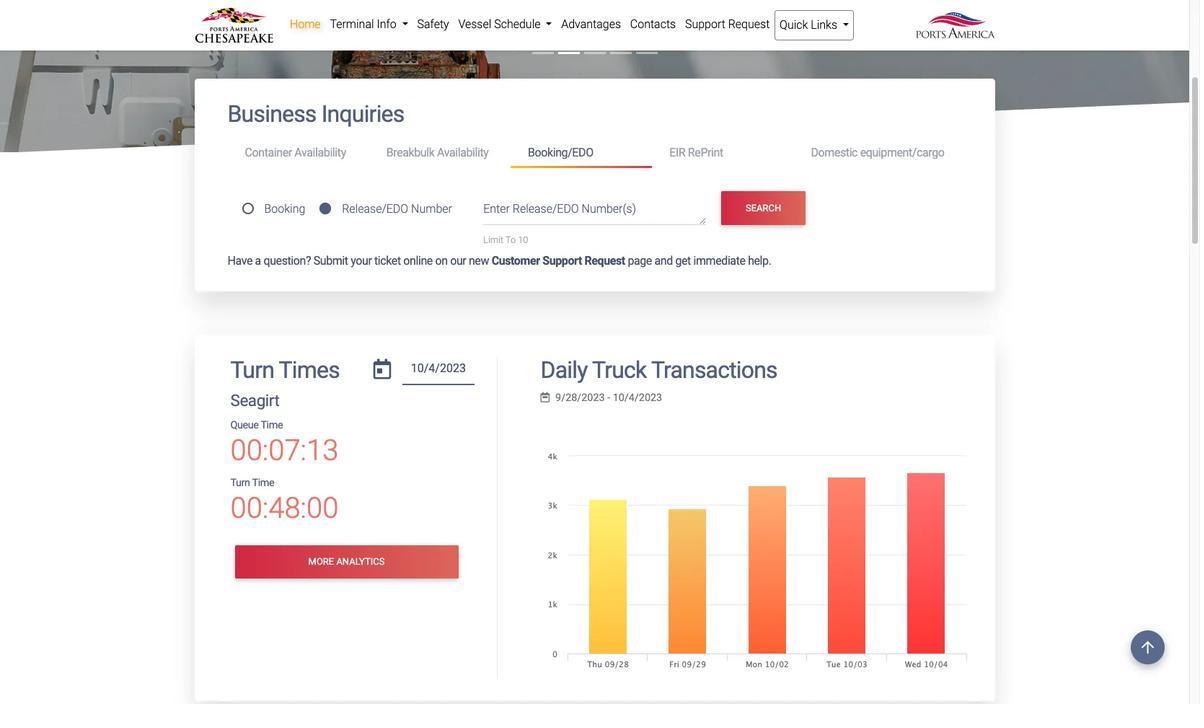 Task type: vqa. For each thing, say whether or not it's contained in the screenshot.
QUEUE
yes



Task type: describe. For each thing, give the bounding box(es) containing it.
schedule
[[494, 17, 541, 31]]

daily truck transactions
[[541, 357, 778, 384]]

support inside "link"
[[685, 17, 726, 31]]

container availability link
[[228, 140, 369, 166]]

times
[[279, 357, 340, 384]]

turn for turn time 00:48:00
[[231, 477, 250, 489]]

safety
[[417, 17, 449, 31]]

-
[[608, 392, 611, 404]]

limit to 10
[[484, 235, 529, 245]]

terminal info link
[[325, 10, 413, 39]]

more analytics link
[[235, 545, 459, 579]]

1 horizontal spatial release/edo
[[513, 202, 579, 216]]

calendar day image
[[374, 360, 391, 380]]

online
[[404, 254, 433, 268]]

container availability
[[245, 146, 346, 159]]

quick links link
[[775, 10, 855, 40]]

terminal
[[330, 17, 374, 31]]

support request
[[685, 17, 770, 31]]

safety link
[[413, 10, 454, 39]]

time for 00:07:13
[[261, 419, 283, 431]]

customer
[[492, 254, 540, 268]]

time for 00:48:00
[[252, 477, 274, 489]]

have
[[228, 254, 253, 268]]

9/28/2023 - 10/4/2023
[[556, 392, 662, 404]]

customer support request link
[[492, 254, 625, 268]]

container
[[245, 146, 292, 159]]

eir reprint
[[670, 146, 724, 159]]

domestic equipment/cargo
[[811, 146, 945, 159]]

turn times
[[231, 357, 340, 384]]

submit
[[314, 254, 348, 268]]

vessel
[[459, 17, 492, 31]]

seagirt
[[231, 391, 280, 410]]

Enter Release/EDO Number(s) text field
[[484, 201, 706, 225]]

00:48:00
[[231, 491, 339, 525]]

new
[[469, 254, 489, 268]]

vessel schedule link
[[454, 10, 557, 39]]

economic engine image
[[0, 0, 1190, 311]]

support request link
[[681, 10, 775, 39]]

immediate
[[694, 254, 746, 268]]

our
[[450, 254, 466, 268]]

number(s)
[[582, 202, 636, 216]]

00:07:13
[[231, 434, 339, 467]]

breakbulk availability link
[[369, 140, 511, 166]]

more
[[309, 556, 334, 567]]

advantages
[[562, 17, 621, 31]]

request inside main content
[[585, 254, 625, 268]]

calendar week image
[[541, 392, 550, 403]]

home
[[290, 17, 321, 31]]

and
[[655, 254, 673, 268]]

availability for breakbulk availability
[[437, 146, 489, 159]]

breakbulk
[[387, 146, 435, 159]]

business
[[228, 100, 316, 128]]

home link
[[285, 10, 325, 39]]

eir reprint link
[[652, 140, 794, 166]]

booking/edo
[[528, 146, 594, 159]]

ticket
[[374, 254, 401, 268]]



Task type: locate. For each thing, give the bounding box(es) containing it.
contacts link
[[626, 10, 681, 39]]

10
[[518, 235, 529, 245]]

request left page
[[585, 254, 625, 268]]

main content
[[184, 79, 1006, 704]]

domestic equipment/cargo link
[[794, 140, 962, 166]]

0 vertical spatial request
[[729, 17, 770, 31]]

queue
[[231, 419, 259, 431]]

turn
[[231, 357, 274, 384], [231, 477, 250, 489]]

breakbulk availability
[[387, 146, 489, 159]]

availability down business inquiries
[[295, 146, 346, 159]]

1 horizontal spatial availability
[[437, 146, 489, 159]]

time inside queue time 00:07:13
[[261, 419, 283, 431]]

reprint
[[688, 146, 724, 159]]

0 vertical spatial time
[[261, 419, 283, 431]]

1 availability from the left
[[295, 146, 346, 159]]

transactions
[[651, 357, 778, 384]]

domestic
[[811, 146, 858, 159]]

10/4/2023
[[613, 392, 662, 404]]

availability
[[295, 146, 346, 159], [437, 146, 489, 159]]

time up 00:48:00
[[252, 477, 274, 489]]

release/edo up 10
[[513, 202, 579, 216]]

support right contacts on the right of the page
[[685, 17, 726, 31]]

0 horizontal spatial release/edo
[[342, 202, 409, 215]]

1 vertical spatial request
[[585, 254, 625, 268]]

release/edo
[[342, 202, 409, 215], [513, 202, 579, 216]]

your
[[351, 254, 372, 268]]

time right the queue
[[261, 419, 283, 431]]

quick
[[780, 18, 808, 32]]

limit
[[484, 235, 504, 245]]

question?
[[264, 254, 311, 268]]

daily
[[541, 357, 588, 384]]

availability right breakbulk
[[437, 146, 489, 159]]

time inside 'turn time 00:48:00'
[[252, 477, 274, 489]]

on
[[435, 254, 448, 268]]

request inside "link"
[[729, 17, 770, 31]]

booking/edo link
[[511, 140, 652, 168]]

0 horizontal spatial request
[[585, 254, 625, 268]]

number
[[411, 202, 452, 215]]

0 vertical spatial turn
[[231, 357, 274, 384]]

more analytics
[[309, 556, 385, 567]]

search button
[[721, 191, 806, 225]]

go to top image
[[1131, 631, 1165, 665]]

2 availability from the left
[[437, 146, 489, 159]]

a
[[255, 254, 261, 268]]

info
[[377, 17, 397, 31]]

request left quick
[[729, 17, 770, 31]]

advantages link
[[557, 10, 626, 39]]

eir
[[670, 146, 686, 159]]

truck
[[592, 357, 647, 384]]

search
[[746, 203, 782, 213]]

vessel schedule
[[459, 17, 544, 31]]

get
[[676, 254, 691, 268]]

1 vertical spatial time
[[252, 477, 274, 489]]

equipment/cargo
[[861, 146, 945, 159]]

analytics
[[337, 556, 385, 567]]

0 horizontal spatial availability
[[295, 146, 346, 159]]

support
[[685, 17, 726, 31], [543, 254, 582, 268]]

main content containing 00:07:13
[[184, 79, 1006, 704]]

enter release/edo number(s)
[[484, 202, 636, 216]]

turn for turn times
[[231, 357, 274, 384]]

quick links
[[780, 18, 841, 32]]

queue time 00:07:13
[[231, 419, 339, 467]]

turn up 00:48:00
[[231, 477, 250, 489]]

release/edo up ticket
[[342, 202, 409, 215]]

page
[[628, 254, 652, 268]]

1 vertical spatial turn
[[231, 477, 250, 489]]

enter
[[484, 202, 510, 216]]

have a question? submit your ticket online on our new customer support request page and get immediate help.
[[228, 254, 772, 268]]

time
[[261, 419, 283, 431], [252, 477, 274, 489]]

help.
[[748, 254, 772, 268]]

0 horizontal spatial support
[[543, 254, 582, 268]]

turn inside 'turn time 00:48:00'
[[231, 477, 250, 489]]

None text field
[[403, 357, 475, 385]]

1 horizontal spatial request
[[729, 17, 770, 31]]

turn time 00:48:00
[[231, 477, 339, 525]]

terminal info
[[330, 17, 399, 31]]

contacts
[[630, 17, 676, 31]]

0 vertical spatial support
[[685, 17, 726, 31]]

availability for container availability
[[295, 146, 346, 159]]

links
[[811, 18, 838, 32]]

1 horizontal spatial support
[[685, 17, 726, 31]]

turn up 'seagirt'
[[231, 357, 274, 384]]

1 vertical spatial support
[[543, 254, 582, 268]]

to
[[506, 235, 516, 245]]

9/28/2023
[[556, 392, 605, 404]]

2 turn from the top
[[231, 477, 250, 489]]

support right customer
[[543, 254, 582, 268]]

request
[[729, 17, 770, 31], [585, 254, 625, 268]]

business inquiries
[[228, 100, 404, 128]]

1 turn from the top
[[231, 357, 274, 384]]

booking
[[264, 202, 305, 215]]

release/edo number
[[342, 202, 452, 215]]

inquiries
[[322, 100, 404, 128]]



